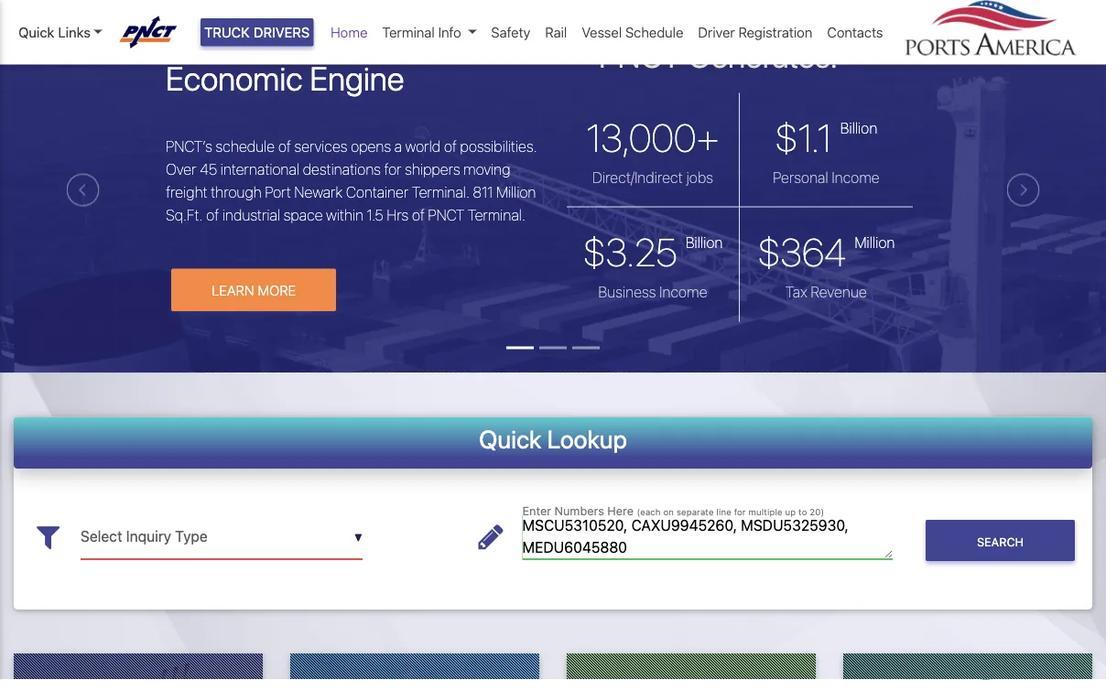 Task type: describe. For each thing, give the bounding box(es) containing it.
shippers
[[405, 161, 460, 178]]

space
[[284, 207, 323, 224]]

here
[[608, 504, 634, 518]]

world
[[406, 138, 441, 156]]

811
[[473, 184, 493, 201]]

container
[[346, 184, 409, 201]]

driver
[[698, 24, 735, 40]]

personal income
[[773, 169, 880, 186]]

pnct's schedule of services opens a world of possibilities. over 45 international destinations for shippers moving freight through port newark container terminal.                                 811 million sq.ft. of industrial space within 1.5 hrs of pnct terminal.
[[166, 138, 537, 224]]

schedule
[[216, 138, 275, 156]]

of right hrs
[[412, 207, 425, 224]]

more
[[258, 282, 296, 298]]

separate
[[677, 507, 714, 518]]

terminal info
[[382, 24, 461, 40]]

1 horizontal spatial pnct
[[599, 36, 681, 75]]

pnct's
[[166, 138, 212, 156]]

of right the world
[[444, 138, 457, 156]]

opens
[[351, 138, 391, 156]]

contacts
[[828, 24, 884, 40]]

tax
[[786, 284, 808, 301]]

quick lookup
[[479, 425, 627, 454]]

multiple
[[749, 507, 783, 518]]

info
[[438, 24, 461, 40]]

million inside pnct's schedule of services opens a world of possibilities. over 45 international destinations for shippers moving freight through port newark container terminal.                                 811 million sq.ft. of industrial space within 1.5 hrs of pnct terminal.
[[497, 184, 536, 201]]

international
[[221, 161, 299, 178]]

within
[[326, 207, 364, 224]]

economic engine
[[166, 59, 404, 98]]

economic
[[166, 59, 303, 98]]

vessel
[[582, 24, 622, 40]]

pnct generates:
[[599, 36, 838, 75]]

registration
[[739, 24, 813, 40]]

industrial
[[222, 207, 280, 224]]

13,000+
[[587, 115, 720, 160]]

enter numbers here (each on separate line for multiple up to 20)
[[523, 504, 825, 518]]

quick for quick lookup
[[479, 425, 542, 454]]

0 vertical spatial terminal.
[[412, 184, 470, 201]]

1.5
[[367, 207, 384, 224]]

learn more
[[212, 282, 296, 298]]

newark
[[294, 184, 343, 201]]

driver registration
[[698, 24, 813, 40]]

of right sq.ft.
[[206, 207, 219, 224]]

home link
[[323, 15, 375, 50]]

safety link
[[484, 15, 538, 50]]

engine
[[310, 59, 404, 98]]

$364 million
[[758, 230, 895, 275]]

million inside '$364 million'
[[855, 234, 895, 252]]

▼
[[354, 532, 363, 545]]

truck
[[204, 24, 250, 40]]

possibilities.
[[460, 138, 537, 156]]

destinations
[[303, 161, 381, 178]]

pnct inside pnct's schedule of services opens a world of possibilities. over 45 international destinations for shippers moving freight through port newark container terminal.                                 811 million sq.ft. of industrial space within 1.5 hrs of pnct terminal.
[[428, 207, 465, 224]]

13,000+ direct/indirect jobs
[[587, 115, 720, 186]]

safety
[[491, 24, 531, 40]]

generates:
[[688, 36, 838, 75]]

contacts link
[[820, 15, 891, 50]]

links
[[58, 24, 91, 40]]

hrs
[[387, 207, 409, 224]]

up
[[785, 507, 796, 518]]

rail
[[545, 24, 567, 40]]

moving
[[464, 161, 511, 178]]

a
[[395, 138, 402, 156]]

for inside pnct's schedule of services opens a world of possibilities. over 45 international destinations for shippers moving freight through port newark container terminal.                                 811 million sq.ft. of industrial space within 1.5 hrs of pnct terminal.
[[384, 161, 402, 178]]

to
[[799, 507, 807, 518]]

services
[[294, 138, 348, 156]]



Task type: vqa. For each thing, say whether or not it's contained in the screenshot.
left QUICK
yes



Task type: locate. For each thing, give the bounding box(es) containing it.
0 horizontal spatial billion
[[686, 234, 723, 252]]

1 vertical spatial quick
[[479, 425, 542, 454]]

truck drivers
[[204, 24, 310, 40]]

1 vertical spatial income
[[660, 284, 708, 301]]

on
[[664, 507, 674, 518]]

1 horizontal spatial million
[[855, 234, 895, 252]]

1 vertical spatial million
[[855, 234, 895, 252]]

of up international at the top of the page
[[278, 138, 291, 156]]

$1.1
[[775, 115, 832, 160]]

million right the 811 at the left top of the page
[[497, 184, 536, 201]]

for right the line
[[734, 507, 746, 518]]

drivers
[[254, 24, 310, 40]]

terminal. down shippers
[[412, 184, 470, 201]]

million
[[497, 184, 536, 201], [855, 234, 895, 252]]

quick left links
[[18, 24, 54, 40]]

learn
[[212, 282, 254, 298]]

billion right $1.1 at the top
[[841, 120, 878, 137]]

search
[[977, 535, 1024, 549]]

search button
[[926, 521, 1075, 562]]

line
[[717, 507, 732, 518]]

welcome to port newmark container terminal image
[[0, 7, 1107, 476]]

billion down "jobs"
[[686, 234, 723, 252]]

million up "revenue"
[[855, 234, 895, 252]]

terminal. down the 811 at the left top of the page
[[468, 207, 526, 224]]

income
[[832, 169, 880, 186], [660, 284, 708, 301]]

0 vertical spatial income
[[832, 169, 880, 186]]

0 vertical spatial for
[[384, 161, 402, 178]]

over
[[166, 161, 196, 178]]

truck drivers link
[[201, 18, 314, 46]]

1 horizontal spatial income
[[832, 169, 880, 186]]

driver registration link
[[691, 15, 820, 50]]

direct/indirect
[[593, 169, 683, 186]]

1 horizontal spatial billion
[[841, 120, 878, 137]]

1 vertical spatial for
[[734, 507, 746, 518]]

billion for $3.25
[[686, 234, 723, 252]]

1 horizontal spatial for
[[734, 507, 746, 518]]

vessel schedule
[[582, 24, 684, 40]]

jobs
[[687, 169, 714, 186]]

learn more button
[[171, 269, 336, 312]]

0 vertical spatial billion
[[841, 120, 878, 137]]

$3.25 billion
[[583, 230, 723, 275]]

$3.25
[[583, 230, 678, 275]]

1 horizontal spatial quick
[[479, 425, 542, 454]]

sq.ft.
[[166, 207, 203, 224]]

alert
[[0, 0, 1107, 7]]

billion inside $1.1 billion
[[841, 120, 878, 137]]

1 vertical spatial terminal.
[[468, 207, 526, 224]]

schedule
[[626, 24, 684, 40]]

home
[[331, 24, 368, 40]]

0 vertical spatial million
[[497, 184, 536, 201]]

0 horizontal spatial income
[[660, 284, 708, 301]]

through
[[211, 184, 262, 201]]

enter
[[523, 504, 551, 518]]

None text field
[[81, 515, 363, 560]]

port
[[265, 184, 291, 201]]

$1.1 billion
[[775, 115, 878, 160]]

income for $3.25
[[660, 284, 708, 301]]

$364
[[758, 230, 847, 275]]

0 vertical spatial quick
[[18, 24, 54, 40]]

quick for quick links
[[18, 24, 54, 40]]

business income
[[599, 284, 708, 301]]

numbers
[[555, 504, 604, 518]]

20)
[[810, 507, 825, 518]]

terminal.
[[412, 184, 470, 201], [468, 207, 526, 224]]

billion for $1.1
[[841, 120, 878, 137]]

lookup
[[547, 425, 627, 454]]

revenue
[[811, 284, 867, 301]]

of
[[278, 138, 291, 156], [444, 138, 457, 156], [206, 207, 219, 224], [412, 207, 425, 224]]

freight
[[166, 184, 208, 201]]

pnct
[[599, 36, 681, 75], [428, 207, 465, 224]]

billion inside $3.25 billion
[[686, 234, 723, 252]]

quick up enter
[[479, 425, 542, 454]]

for down a
[[384, 161, 402, 178]]

business
[[599, 284, 656, 301]]

for inside enter numbers here (each on separate line for multiple up to 20)
[[734, 507, 746, 518]]

1 vertical spatial pnct
[[428, 207, 465, 224]]

None text field
[[523, 515, 893, 560]]

0 vertical spatial pnct
[[599, 36, 681, 75]]

0 horizontal spatial million
[[497, 184, 536, 201]]

0 horizontal spatial for
[[384, 161, 402, 178]]

tax revenue
[[786, 284, 867, 301]]

terminal
[[382, 24, 435, 40]]

quick
[[18, 24, 54, 40], [479, 425, 542, 454]]

income for $1.1
[[832, 169, 880, 186]]

45
[[200, 161, 217, 178]]

income down $1.1 billion at the top right of the page
[[832, 169, 880, 186]]

quick links
[[18, 24, 91, 40]]

(each
[[637, 507, 661, 518]]

1 vertical spatial billion
[[686, 234, 723, 252]]

quick links link
[[18, 22, 102, 43]]

terminal info link
[[375, 15, 484, 50]]

billion
[[841, 120, 878, 137], [686, 234, 723, 252]]

0 horizontal spatial quick
[[18, 24, 54, 40]]

0 horizontal spatial pnct
[[428, 207, 465, 224]]

rail link
[[538, 15, 575, 50]]

income down $3.25 billion
[[660, 284, 708, 301]]

personal
[[773, 169, 829, 186]]

for
[[384, 161, 402, 178], [734, 507, 746, 518]]

vessel schedule link
[[575, 15, 691, 50]]



